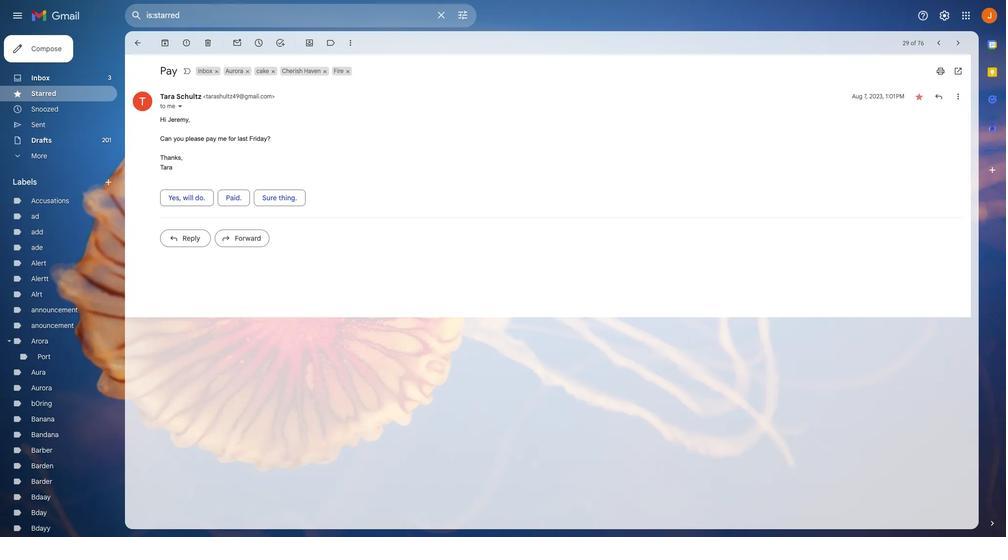 Task type: locate. For each thing, give the bounding box(es) containing it.
paid. button
[[218, 190, 250, 207]]

pay
[[206, 135, 216, 143]]

1 horizontal spatial aurora
[[226, 67, 243, 75]]

tarashultz49@gmail.com
[[206, 93, 272, 100]]

yes, will do. button
[[160, 190, 214, 207]]

1 vertical spatial me
[[218, 135, 227, 143]]

7,
[[864, 93, 868, 100]]

tara up to me
[[160, 92, 175, 101]]

sure thing.
[[262, 194, 297, 203]]

snoozed link
[[31, 105, 58, 114]]

me right to
[[167, 103, 175, 110]]

0 horizontal spatial me
[[167, 103, 175, 110]]

0 vertical spatial aurora
[[226, 67, 243, 75]]

cake button
[[254, 67, 270, 76]]

aura
[[31, 369, 46, 377]]

0 vertical spatial me
[[167, 103, 175, 110]]

more
[[31, 152, 47, 161]]

inbox inside labels navigation
[[31, 74, 50, 83]]

aurora inside labels navigation
[[31, 384, 52, 393]]

anouncement link
[[31, 322, 74, 331]]

clear search image
[[432, 5, 451, 25]]

alertt
[[31, 275, 49, 284]]

forward
[[235, 234, 261, 243]]

for
[[229, 135, 236, 143]]

jeremy,
[[168, 116, 190, 124]]

tara schultz < tarashultz49@gmail.com >
[[160, 92, 275, 101]]

thing.
[[279, 194, 297, 203]]

friday?
[[249, 135, 271, 143]]

red star image
[[914, 92, 924, 102]]

bandana link
[[31, 431, 59, 440]]

None search field
[[125, 4, 476, 27]]

0 horizontal spatial aurora
[[31, 384, 52, 393]]

aurora inside aurora button
[[226, 67, 243, 75]]

inbox up starred link
[[31, 74, 50, 83]]

tara down thanks,
[[160, 164, 172, 171]]

1 horizontal spatial me
[[218, 135, 227, 143]]

1 tara from the top
[[160, 92, 175, 101]]

cake
[[256, 67, 269, 75]]

bdaay link
[[31, 494, 51, 502]]

tab list
[[979, 31, 1006, 503]]

aug 7, 2023, 1:01 pm cell
[[852, 92, 905, 102]]

aurora
[[226, 67, 243, 75], [31, 384, 52, 393]]

hi
[[160, 116, 166, 124]]

inbox up <
[[198, 67, 212, 75]]

last
[[238, 135, 248, 143]]

3
[[108, 74, 111, 82]]

report spam image
[[182, 38, 191, 48]]

please
[[186, 135, 204, 143]]

thanks, tara
[[160, 154, 183, 171]]

drafts
[[31, 136, 52, 145]]

banana
[[31, 415, 55, 424]]

compose button
[[4, 35, 73, 62]]

barden
[[31, 462, 54, 471]]

2 tara from the top
[[160, 164, 172, 171]]

inbox inside inbox button
[[198, 67, 212, 75]]

sure thing. button
[[254, 190, 305, 207]]

barder
[[31, 478, 52, 487]]

pay
[[160, 64, 177, 78]]

inbox for inbox button
[[198, 67, 212, 75]]

sure
[[262, 194, 277, 203]]

me
[[167, 103, 175, 110], [218, 135, 227, 143]]

forward link
[[215, 230, 269, 248]]

201
[[102, 137, 111, 144]]

you
[[174, 135, 184, 143]]

back to starred image
[[133, 38, 143, 48]]

cherish haven button
[[280, 67, 322, 76]]

can you please pay me for last friday?
[[160, 135, 272, 143]]

fire button
[[332, 67, 345, 76]]

me left for
[[218, 135, 227, 143]]

settings image
[[939, 10, 951, 21]]

aug
[[852, 93, 863, 100]]

yes, will do.
[[168, 194, 205, 203]]

accusations
[[31, 197, 69, 206]]

alert
[[31, 259, 46, 268]]

tara schultz cell
[[160, 92, 275, 101]]

ad
[[31, 212, 39, 221]]

labels navigation
[[0, 31, 125, 538]]

1 vertical spatial tara
[[160, 164, 172, 171]]

show details image
[[177, 103, 183, 109]]

tara
[[160, 92, 175, 101], [160, 164, 172, 171]]

2023,
[[869, 93, 884, 100]]

archive image
[[160, 38, 170, 48]]

bday link
[[31, 509, 47, 518]]

search mail image
[[128, 7, 145, 24]]

can
[[160, 135, 172, 143]]

drafts link
[[31, 136, 52, 145]]

aurora up tarashultz49@gmail.com
[[226, 67, 243, 75]]

bdaay
[[31, 494, 51, 502]]

alrt
[[31, 290, 42, 299]]

1 horizontal spatial inbox
[[198, 67, 212, 75]]

paid.
[[226, 194, 242, 203]]

0 vertical spatial tara
[[160, 92, 175, 101]]

b0ring link
[[31, 400, 52, 409]]

0 horizontal spatial inbox
[[31, 74, 50, 83]]

fire
[[334, 67, 344, 75]]

Search mail text field
[[146, 11, 430, 21]]

>
[[272, 93, 275, 100]]

bandana
[[31, 431, 59, 440]]

1 vertical spatial aurora
[[31, 384, 52, 393]]

support image
[[917, 10, 929, 21]]

aurora up the b0ring link
[[31, 384, 52, 393]]

of
[[911, 39, 916, 47]]

sent link
[[31, 121, 45, 129]]

banana link
[[31, 415, 55, 424]]

labels heading
[[13, 178, 103, 187]]



Task type: vqa. For each thing, say whether or not it's contained in the screenshot.
850
no



Task type: describe. For each thing, give the bounding box(es) containing it.
b0ring
[[31, 400, 52, 409]]

ade link
[[31, 244, 43, 252]]

more button
[[0, 148, 117, 164]]

labels image
[[326, 38, 336, 48]]

aurora for aurora button on the left of page
[[226, 67, 243, 75]]

reply link
[[160, 230, 211, 248]]

add link
[[31, 228, 43, 237]]

newer image
[[934, 38, 944, 48]]

announcement
[[31, 306, 78, 315]]

ad link
[[31, 212, 39, 221]]

inbox link
[[31, 74, 50, 83]]

older image
[[953, 38, 963, 48]]

gmail image
[[31, 6, 84, 25]]

inbox for inbox link
[[31, 74, 50, 83]]

ade
[[31, 244, 43, 252]]

29 of 76
[[903, 39, 924, 47]]

aurora link
[[31, 384, 52, 393]]

delete image
[[203, 38, 213, 48]]

add to tasks image
[[275, 38, 285, 48]]

do.
[[195, 194, 205, 203]]

alertt link
[[31, 275, 49, 284]]

port link
[[38, 353, 51, 362]]

to me
[[160, 103, 175, 110]]

arora
[[31, 337, 48, 346]]

29
[[903, 39, 909, 47]]

aura link
[[31, 369, 46, 377]]

to
[[160, 103, 166, 110]]

compose
[[31, 44, 62, 53]]

add
[[31, 228, 43, 237]]

yes,
[[168, 194, 181, 203]]

announcement link
[[31, 306, 78, 315]]

advanced search options image
[[453, 5, 473, 25]]

76
[[918, 39, 924, 47]]

barber link
[[31, 447, 53, 455]]

cherish haven
[[282, 67, 321, 75]]

arora link
[[31, 337, 48, 346]]

accusations link
[[31, 197, 69, 206]]

1:01 pm
[[886, 93, 905, 100]]

aurora for aurora link
[[31, 384, 52, 393]]

inbox button
[[196, 67, 213, 76]]

bdayy
[[31, 525, 50, 534]]

reply
[[182, 234, 200, 243]]

anouncement
[[31, 322, 74, 331]]

haven
[[304, 67, 321, 75]]

schultz
[[176, 92, 201, 101]]

labels
[[13, 178, 37, 187]]

bdayy link
[[31, 525, 50, 534]]

alrt link
[[31, 290, 42, 299]]

will
[[183, 194, 193, 203]]

port
[[38, 353, 51, 362]]

red-star checkbox
[[914, 92, 924, 102]]

starred
[[31, 89, 56, 98]]

hi jeremy,
[[160, 116, 192, 124]]

tara inside thanks, tara
[[160, 164, 172, 171]]

snooze image
[[254, 38, 264, 48]]

sent
[[31, 121, 45, 129]]

move to inbox image
[[305, 38, 314, 48]]

barder link
[[31, 478, 52, 487]]

alert link
[[31, 259, 46, 268]]

snoozed
[[31, 105, 58, 114]]

thanks,
[[160, 154, 183, 162]]

cherish
[[282, 67, 303, 75]]

barber
[[31, 447, 53, 455]]

main menu image
[[12, 10, 23, 21]]

more image
[[346, 38, 355, 48]]

aurora button
[[224, 67, 244, 76]]

starred link
[[31, 89, 56, 98]]



